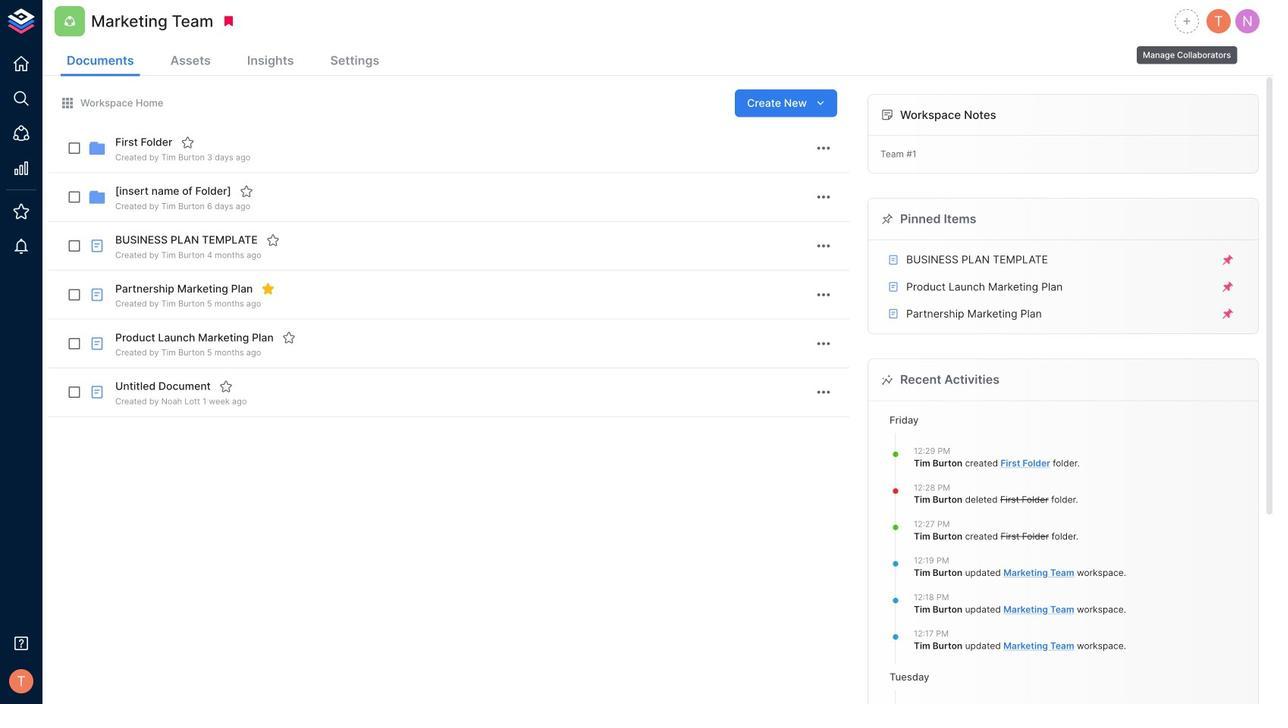 Task type: locate. For each thing, give the bounding box(es) containing it.
0 horizontal spatial favorite image
[[219, 380, 233, 394]]

0 horizontal spatial favorite image
[[181, 136, 195, 149]]

favorite image
[[240, 185, 253, 198], [219, 380, 233, 394]]

unpin image
[[1221, 253, 1235, 267], [1221, 280, 1235, 294], [1221, 307, 1235, 321]]

0 vertical spatial favorite image
[[240, 185, 253, 198]]

1 vertical spatial favorite image
[[219, 380, 233, 394]]

2 horizontal spatial favorite image
[[282, 331, 296, 345]]

favorite image
[[181, 136, 195, 149], [266, 234, 280, 247], [282, 331, 296, 345]]

tooltip
[[1136, 36, 1239, 66]]

remove favorite image
[[261, 282, 275, 296]]

1 vertical spatial favorite image
[[266, 234, 280, 247]]

remove bookmark image
[[222, 14, 235, 28]]

0 vertical spatial unpin image
[[1221, 253, 1235, 267]]

1 vertical spatial unpin image
[[1221, 280, 1235, 294]]

2 vertical spatial unpin image
[[1221, 307, 1235, 321]]



Task type: describe. For each thing, give the bounding box(es) containing it.
3 unpin image from the top
[[1221, 307, 1235, 321]]

0 vertical spatial favorite image
[[181, 136, 195, 149]]

2 vertical spatial favorite image
[[282, 331, 296, 345]]

1 unpin image from the top
[[1221, 253, 1235, 267]]

2 unpin image from the top
[[1221, 280, 1235, 294]]

1 horizontal spatial favorite image
[[266, 234, 280, 247]]

1 horizontal spatial favorite image
[[240, 185, 253, 198]]



Task type: vqa. For each thing, say whether or not it's contained in the screenshot.
Bookmark image
no



